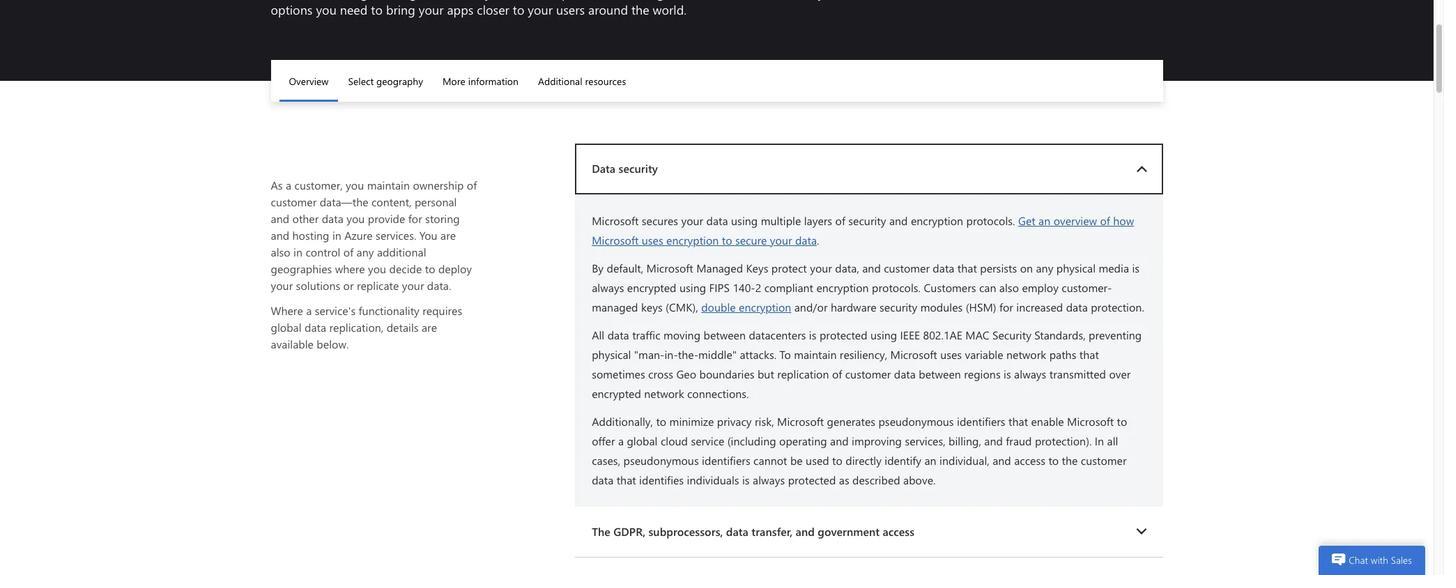 Task type: vqa. For each thing, say whether or not it's contained in the screenshot.
left cloud
yes



Task type: locate. For each thing, give the bounding box(es) containing it.
global inside additionally, to minimize privacy risk, microsoft generates pseudonymous identifiers that enable microsoft to offer a global cloud service (including operating and improving services, billing, and fraud protection). in all cases, pseudonymous identifiers cannot be used to directly identify an individual, and access to the customer data that identifies individuals is always protected as described above.
[[627, 434, 658, 448]]

2 horizontal spatial always
[[1014, 367, 1046, 381]]

attacks.
[[740, 347, 777, 362]]

0 horizontal spatial are
[[422, 320, 437, 335]]

cloud inside 'azure has more global regions than any other cloud provider—offering the scale and data residency options you need to bring your apps closer to your users around the world.'
[[528, 0, 558, 2]]

protocols. left the get
[[966, 213, 1015, 228]]

azure inside 'azure has more global regions than any other cloud provider—offering the scale and data residency options you need to bring your apps closer to your users around the world.'
[[271, 0, 303, 2]]

to right closer
[[513, 1, 524, 18]]

encryption down data,
[[816, 280, 869, 295]]

1 vertical spatial global
[[271, 320, 302, 335]]

geography
[[376, 75, 423, 88]]

in-
[[665, 347, 678, 362]]

an inside additionally, to minimize privacy risk, microsoft generates pseudonymous identifiers that enable microsoft to offer a global cloud service (including operating and improving services, billing, and fraud protection). in all cases, pseudonymous identifiers cannot be used to directly identify an individual, and access to the customer data that identifies individuals is always protected as described above.
[[925, 453, 937, 468]]

microsoft inside the by default, microsoft managed keys protect your data, and customer data that persists on any physical media is always encrypted using fips 140-2 compliant encryption protocols. customers can also employ customer- managed keys (cmk),
[[647, 261, 693, 275]]

network
[[1006, 347, 1046, 362], [644, 386, 684, 401]]

you up data—the
[[346, 178, 364, 192]]

between up middle"
[[704, 328, 746, 342]]

0 horizontal spatial in
[[293, 245, 303, 259]]

are inside where a service's functionality requires global data replication, details are available below.
[[422, 320, 437, 335]]

2 horizontal spatial using
[[871, 328, 897, 342]]

standards,
[[1035, 328, 1086, 342]]

1 vertical spatial pseudonymous
[[623, 453, 699, 468]]

increased
[[1016, 300, 1063, 314]]

resiliency,
[[840, 347, 887, 362]]

to right need
[[371, 1, 383, 18]]

1 vertical spatial security
[[848, 213, 886, 228]]

1 horizontal spatial between
[[919, 367, 961, 381]]

global inside where a service's functionality requires global data replication, details are available below.
[[271, 320, 302, 335]]

using left ieee
[[871, 328, 897, 342]]

global inside 'azure has more global regions than any other cloud provider—offering the scale and data residency options you need to bring your apps closer to your users around the world.'
[[361, 0, 395, 2]]

0 horizontal spatial maintain
[[367, 178, 410, 192]]

gdpr,
[[614, 524, 645, 539]]

identifiers up "billing,"
[[957, 414, 1006, 429]]

0 horizontal spatial other
[[292, 211, 319, 226]]

global down the where
[[271, 320, 302, 335]]

data up 'customers'
[[933, 261, 955, 275]]

1 vertical spatial protocols.
[[872, 280, 921, 295]]

to left the secure
[[722, 233, 732, 247]]

1 horizontal spatial the
[[668, 0, 686, 2]]

connections.
[[687, 386, 749, 401]]

1 horizontal spatial an
[[1039, 213, 1051, 228]]

for right (hsm) on the right bottom
[[999, 300, 1013, 314]]

in up geographies
[[293, 245, 303, 259]]

0 vertical spatial protected
[[820, 328, 868, 342]]

0 vertical spatial an
[[1039, 213, 1051, 228]]

to left minimize
[[656, 414, 666, 429]]

is
[[1132, 261, 1140, 275], [809, 328, 817, 342], [1004, 367, 1011, 381], [742, 473, 750, 487]]

1 horizontal spatial a
[[306, 303, 312, 318]]

0 vertical spatial maintain
[[367, 178, 410, 192]]

residency
[[772, 0, 824, 2]]

access right government
[[883, 524, 915, 539]]

an right the get
[[1039, 213, 1051, 228]]

that up transmitted
[[1080, 347, 1099, 362]]

0 horizontal spatial using
[[680, 280, 706, 295]]

uses inside get an overview of how microsoft uses encryption to secure your data
[[642, 233, 663, 247]]

0 horizontal spatial access
[[883, 524, 915, 539]]

customer down as
[[271, 194, 317, 209]]

1 horizontal spatial access
[[1014, 453, 1046, 468]]

0 vertical spatial azure
[[271, 0, 303, 2]]

0 horizontal spatial also
[[271, 245, 290, 259]]

always inside additionally, to minimize privacy risk, microsoft generates pseudonymous identifiers that enable microsoft to offer a global cloud service (including operating and improving services, billing, and fraud protection). in all cases, pseudonymous identifiers cannot be used to directly identify an individual, and access to the customer data that identifies individuals is always protected as described above.
[[753, 473, 785, 487]]

overview link
[[279, 60, 338, 102]]

are inside as a customer, you maintain ownership of customer data—the content, personal and other data you provide for storing and hosting in azure services. you are also in control of any additional geographies where you decide to deploy your solutions or replicate your data.
[[441, 228, 456, 243]]

customer inside all data traffic moving between datacenters is protected using ieee 802.1ae mac security standards, preventing physical "man-in-the-middle" attacks. to maintain resiliency, microsoft uses variable network paths that sometimes cross geo boundaries but replication of customer data between regions is always transmitted over encrypted network connections.
[[845, 367, 891, 381]]

using
[[731, 213, 758, 228], [680, 280, 706, 295], [871, 328, 897, 342]]

that inside the by default, microsoft managed keys protect your data, and customer data that persists on any physical media is always encrypted using fips 140-2 compliant encryption protocols. customers can also employ customer- managed keys (cmk),
[[958, 261, 977, 275]]

and right scale
[[720, 0, 741, 2]]

any right than
[[472, 0, 491, 2]]

protection.
[[1091, 300, 1144, 314]]

your inside get an overview of how microsoft uses encryption to secure your data
[[770, 233, 792, 247]]

0 vertical spatial in
[[332, 228, 341, 243]]

and right the transfer,
[[796, 524, 815, 539]]

your left data,
[[810, 261, 832, 275]]

0 vertical spatial physical
[[1057, 261, 1096, 275]]

a right offer
[[618, 434, 624, 448]]

0 vertical spatial uses
[[642, 233, 663, 247]]

1 vertical spatial protected
[[788, 473, 836, 487]]

risk,
[[755, 414, 774, 429]]

1 horizontal spatial for
[[999, 300, 1013, 314]]

0 horizontal spatial between
[[704, 328, 746, 342]]

regions inside 'azure has more global regions than any other cloud provider—offering the scale and data residency options you need to bring your apps closer to your users around the world.'
[[399, 0, 440, 2]]

are down the storing
[[441, 228, 456, 243]]

1 horizontal spatial any
[[472, 0, 491, 2]]

always down cannot
[[753, 473, 785, 487]]

1 vertical spatial physical
[[592, 347, 631, 362]]

physical inside all data traffic moving between datacenters is protected using ieee 802.1ae mac security standards, preventing physical "man-in-the-middle" attacks. to maintain resiliency, microsoft uses variable network paths that sometimes cross geo boundaries but replication of customer data between regions is always transmitted over encrypted network connections.
[[592, 347, 631, 362]]

1 vertical spatial between
[[919, 367, 961, 381]]

1 horizontal spatial uses
[[940, 347, 962, 362]]

0 vertical spatial network
[[1006, 347, 1046, 362]]

0 vertical spatial also
[[271, 245, 290, 259]]

all data traffic moving between datacenters is protected using ieee 802.1ae mac security standards, preventing physical "man-in-the-middle" attacks. to maintain resiliency, microsoft uses variable network paths that sometimes cross geo boundaries but replication of customer data between regions is always transmitted over encrypted network connections.
[[592, 328, 1142, 401]]

1 vertical spatial cloud
[[661, 434, 688, 448]]

microsoft up (cmk),
[[647, 261, 693, 275]]

0 horizontal spatial protocols.
[[872, 280, 921, 295]]

uses
[[642, 233, 663, 247], [940, 347, 962, 362]]

is right media
[[1132, 261, 1140, 275]]

maintain up replication
[[794, 347, 837, 362]]

global
[[361, 0, 395, 2], [271, 320, 302, 335], [627, 434, 658, 448]]

regions down variable
[[964, 367, 1001, 381]]

has
[[306, 0, 325, 2]]

uses down 802.1ae
[[940, 347, 962, 362]]

microsoft down ieee
[[891, 347, 937, 362]]

a inside additionally, to minimize privacy risk, microsoft generates pseudonymous identifiers that enable microsoft to offer a global cloud service (including operating and improving services, billing, and fraud protection). in all cases, pseudonymous identifiers cannot be used to directly identify an individual, and access to the customer data that identifies individuals is always protected as described above.
[[618, 434, 624, 448]]

0 vertical spatial regions
[[399, 0, 440, 2]]

a inside where a service's functionality requires global data replication, details are available below.
[[306, 303, 312, 318]]

is inside additionally, to minimize privacy risk, microsoft generates pseudonymous identifiers that enable microsoft to offer a global cloud service (including operating and improving services, billing, and fraud protection). in all cases, pseudonymous identifiers cannot be used to directly identify an individual, and access to the customer data that identifies individuals is always protected as described above.
[[742, 473, 750, 487]]

protect
[[771, 261, 807, 275]]

2 horizontal spatial a
[[618, 434, 624, 448]]

1 horizontal spatial always
[[753, 473, 785, 487]]

that inside all data traffic moving between datacenters is protected using ieee 802.1ae mac security standards, preventing physical "man-in-the-middle" attacks. to maintain resiliency, microsoft uses variable network paths that sometimes cross geo boundaries but replication of customer data between regions is always transmitted over encrypted network connections.
[[1080, 347, 1099, 362]]

data left the residency in the right top of the page
[[744, 0, 768, 2]]

protected up resiliency,
[[820, 328, 868, 342]]

0 vertical spatial access
[[1014, 453, 1046, 468]]

azure left has
[[271, 0, 303, 2]]

1 horizontal spatial azure
[[344, 228, 373, 243]]

pseudonymous
[[879, 414, 954, 429], [623, 453, 699, 468]]

1 horizontal spatial also
[[999, 280, 1019, 295]]

cloud right closer
[[528, 0, 558, 2]]

hardware
[[831, 300, 877, 314]]

preventing
[[1089, 328, 1142, 342]]

chat with sales button
[[1319, 546, 1425, 575]]

regions inside all data traffic moving between datacenters is protected using ieee 802.1ae mac security standards, preventing physical "man-in-the-middle" attacks. to maintain resiliency, microsoft uses variable network paths that sometimes cross geo boundaries but replication of customer data between regions is always transmitted over encrypted network connections.
[[964, 367, 1001, 381]]

keys
[[746, 261, 768, 275]]

moving
[[663, 328, 701, 342]]

provider—offering
[[562, 0, 664, 2]]

physical
[[1057, 261, 1096, 275], [592, 347, 631, 362]]

your up the where
[[271, 278, 293, 293]]

data—the
[[320, 194, 368, 209]]

using up the secure
[[731, 213, 758, 228]]

1 vertical spatial regions
[[964, 367, 1001, 381]]

as a customer, you maintain ownership of customer data—the content, personal and other data you provide for storing and hosting in azure services. you are also in control of any additional geographies where you decide to deploy your solutions or replicate your data.
[[271, 178, 477, 293]]

microsoft
[[592, 213, 639, 228], [592, 233, 639, 247], [647, 261, 693, 275], [891, 347, 937, 362], [777, 414, 824, 429], [1067, 414, 1114, 429]]

also
[[271, 245, 290, 259], [999, 280, 1019, 295]]

0 vertical spatial any
[[472, 0, 491, 2]]

0 horizontal spatial always
[[592, 280, 624, 295]]

using up (cmk),
[[680, 280, 706, 295]]

the inside additionally, to minimize privacy risk, microsoft generates pseudonymous identifiers that enable microsoft to offer a global cloud service (including operating and improving services, billing, and fraud protection). in all cases, pseudonymous identifiers cannot be used to directly identify an individual, and access to the customer data that identifies individuals is always protected as described above.
[[1062, 453, 1078, 468]]

1 horizontal spatial identifiers
[[957, 414, 1006, 429]]

0 horizontal spatial global
[[271, 320, 302, 335]]

data up managed
[[706, 213, 728, 228]]

0 vertical spatial global
[[361, 0, 395, 2]]

is inside the by default, microsoft managed keys protect your data, and customer data that persists on any physical media is always encrypted using fips 140-2 compliant encryption protocols. customers can also employ customer- managed keys (cmk),
[[1132, 261, 1140, 275]]

encrypted up keys
[[627, 280, 676, 295]]

above.
[[903, 473, 936, 487]]

and inside the by default, microsoft managed keys protect your data, and customer data that persists on any physical media is always encrypted using fips 140-2 compliant encryption protocols. customers can also employ customer- managed keys (cmk),
[[862, 261, 881, 275]]

protection).
[[1035, 434, 1092, 448]]

ownership
[[413, 178, 464, 192]]

2 horizontal spatial any
[[1036, 261, 1053, 275]]

security up ieee
[[880, 300, 917, 314]]

solutions
[[296, 278, 340, 293]]

0 vertical spatial identifiers
[[957, 414, 1006, 429]]

additional
[[377, 245, 426, 259]]

azure inside as a customer, you maintain ownership of customer data—the content, personal and other data you provide for storing and hosting in azure services. you are also in control of any additional geographies where you decide to deploy your solutions or replicate your data.
[[344, 228, 373, 243]]

generates
[[827, 414, 875, 429]]

0 horizontal spatial identifiers
[[702, 453, 750, 468]]

uses down secures
[[642, 233, 663, 247]]

get
[[1018, 213, 1036, 228]]

1 vertical spatial identifiers
[[702, 453, 750, 468]]

encrypted down sometimes
[[592, 386, 641, 401]]

other right apps on the top of page
[[495, 0, 524, 2]]

a for as
[[286, 178, 291, 192]]

protocols. up double encryption and/or hardware security modules (hsm) for increased data protection.
[[872, 280, 921, 295]]

customer-
[[1062, 280, 1112, 295]]

other inside as a customer, you maintain ownership of customer data—the content, personal and other data you provide for storing and hosting in azure services. you are also in control of any additional geographies where you decide to deploy your solutions or replicate your data.
[[292, 211, 319, 226]]

your left apps on the top of page
[[419, 1, 444, 18]]

the gdpr, subprocessors, data transfer, and government access button
[[575, 507, 1163, 558]]

overview
[[1054, 213, 1097, 228]]

resources
[[585, 75, 626, 88]]

protected down used
[[788, 473, 836, 487]]

0 horizontal spatial regions
[[399, 0, 440, 2]]

security right the layers
[[848, 213, 886, 228]]

than
[[443, 0, 468, 2]]

1 vertical spatial maintain
[[794, 347, 837, 362]]

to right used
[[832, 453, 843, 468]]

other up hosting
[[292, 211, 319, 226]]

1 horizontal spatial pseudonymous
[[879, 414, 954, 429]]

your right secures
[[681, 213, 703, 228]]

that up 'customers'
[[958, 261, 977, 275]]

0 horizontal spatial cloud
[[528, 0, 558, 2]]

hosting
[[292, 228, 329, 243]]

1 horizontal spatial cloud
[[661, 434, 688, 448]]

between
[[704, 328, 746, 342], [919, 367, 961, 381]]

around
[[588, 1, 628, 18]]

0 vertical spatial a
[[286, 178, 291, 192]]

physical for employ
[[1057, 261, 1096, 275]]

service's
[[315, 303, 356, 318]]

to up 'data.'
[[425, 261, 435, 276]]

global down additionally,
[[627, 434, 658, 448]]

are down requires
[[422, 320, 437, 335]]

more
[[443, 75, 466, 88]]

operating
[[779, 434, 827, 448]]

0 horizontal spatial network
[[644, 386, 684, 401]]

and inside 'azure has more global regions than any other cloud provider—offering the scale and data residency options you need to bring your apps closer to your users around the world.'
[[720, 0, 741, 2]]

0 horizontal spatial uses
[[642, 233, 663, 247]]

get an overview of how microsoft uses encryption to secure your data link
[[592, 213, 1134, 247]]

customer down the in
[[1081, 453, 1127, 468]]

(cmk),
[[666, 300, 698, 314]]

access
[[1014, 453, 1046, 468], [883, 524, 915, 539]]

replicate
[[357, 278, 399, 293]]

additional resources link
[[528, 60, 636, 102]]

chat
[[1349, 553, 1368, 567]]

for
[[408, 211, 422, 226], [999, 300, 1013, 314]]

1 vertical spatial a
[[306, 303, 312, 318]]

0 horizontal spatial azure
[[271, 0, 303, 2]]

get an overview of how microsoft uses encryption to secure your data
[[592, 213, 1134, 247]]

cloud down minimize
[[661, 434, 688, 448]]

of up where
[[343, 245, 354, 259]]

data inside dropdown button
[[726, 524, 749, 539]]

the down protection).
[[1062, 453, 1078, 468]]

decide
[[389, 261, 422, 276]]

an
[[1039, 213, 1051, 228], [925, 453, 937, 468]]

1 vertical spatial uses
[[940, 347, 962, 362]]

physical for sometimes
[[592, 347, 631, 362]]

protected inside additionally, to minimize privacy risk, microsoft generates pseudonymous identifiers that enable microsoft to offer a global cloud service (including operating and improving services, billing, and fraud protection). in all cases, pseudonymous identifiers cannot be used to directly identify an individual, and access to the customer data that identifies individuals is always protected as described above.
[[788, 473, 836, 487]]

1 vertical spatial other
[[292, 211, 319, 226]]

a right the where
[[306, 303, 312, 318]]

1 horizontal spatial global
[[361, 0, 395, 2]]

additional resources
[[538, 75, 626, 88]]

2 vertical spatial a
[[618, 434, 624, 448]]

pseudonymous up the services,
[[879, 414, 954, 429]]

0 vertical spatial protocols.
[[966, 213, 1015, 228]]

0 horizontal spatial pseudonymous
[[623, 453, 699, 468]]

for inside as a customer, you maintain ownership of customer data—the content, personal and other data you provide for storing and hosting in azure services. you are also in control of any additional geographies where you decide to deploy your solutions or replicate your data.
[[408, 211, 422, 226]]

0 horizontal spatial a
[[286, 178, 291, 192]]

where
[[271, 303, 303, 318]]

1 horizontal spatial physical
[[1057, 261, 1096, 275]]

azure down provide
[[344, 228, 373, 243]]

of down resiliency,
[[832, 367, 842, 381]]

2 vertical spatial global
[[627, 434, 658, 448]]

1 vertical spatial are
[[422, 320, 437, 335]]

1 vertical spatial for
[[999, 300, 1013, 314]]

0 vertical spatial for
[[408, 211, 422, 226]]

of right ownership
[[467, 178, 477, 192]]

physical inside the by default, microsoft managed keys protect your data, and customer data that persists on any physical media is always encrypted using fips 140-2 compliant encryption protocols. customers can also employ customer- managed keys (cmk),
[[1057, 261, 1096, 275]]

used
[[806, 453, 829, 468]]

to inside as a customer, you maintain ownership of customer data—the content, personal and other data you provide for storing and hosting in azure services. you are also in control of any additional geographies where you decide to deploy your solutions or replicate your data.
[[425, 261, 435, 276]]

is right individuals
[[742, 473, 750, 487]]

default,
[[607, 261, 644, 275]]

2 horizontal spatial global
[[627, 434, 658, 448]]

also inside as a customer, you maintain ownership of customer data—the content, personal and other data you provide for storing and hosting in azure services. you are also in control of any additional geographies where you decide to deploy your solutions or replicate your data.
[[271, 245, 290, 259]]

1 vertical spatial any
[[357, 245, 374, 259]]

and left 'fraud'
[[984, 434, 1003, 448]]

1 vertical spatial encrypted
[[592, 386, 641, 401]]

always down "security"
[[1014, 367, 1046, 381]]

transmitted
[[1050, 367, 1106, 381]]

microsoft inside get an overview of how microsoft uses encryption to secure your data
[[592, 233, 639, 247]]

individuals
[[687, 473, 739, 487]]

of right the layers
[[835, 213, 845, 228]]

global right more at top
[[361, 0, 395, 2]]

2
[[755, 280, 761, 295]]

data security
[[592, 161, 658, 176]]

the left scale
[[668, 0, 686, 2]]

identifies
[[639, 473, 684, 487]]

encrypted
[[627, 280, 676, 295], [592, 386, 641, 401]]

802.1ae
[[923, 328, 963, 342]]

the left world.
[[631, 1, 649, 18]]

where a service's functionality requires global data replication, details are available below.
[[271, 303, 462, 351]]

1 horizontal spatial other
[[495, 0, 524, 2]]

customer down resiliency,
[[845, 367, 891, 381]]

0 vertical spatial other
[[495, 0, 524, 2]]

world.
[[653, 1, 687, 18]]

1 vertical spatial always
[[1014, 367, 1046, 381]]

1 horizontal spatial maintain
[[794, 347, 837, 362]]

a inside as a customer, you maintain ownership of customer data—the content, personal and other data you provide for storing and hosting in azure services. you are also in control of any additional geographies where you decide to deploy your solutions or replicate your data.
[[286, 178, 291, 192]]

0 vertical spatial cloud
[[528, 0, 558, 2]]

0 horizontal spatial an
[[925, 453, 937, 468]]

2 vertical spatial any
[[1036, 261, 1053, 275]]

in up control
[[332, 228, 341, 243]]

0 vertical spatial encrypted
[[627, 280, 676, 295]]

any inside the by default, microsoft managed keys protect your data, and customer data that persists on any physical media is always encrypted using fips 140-2 compliant encryption protocols. customers can also employ customer- managed keys (cmk),
[[1036, 261, 1053, 275]]

scale
[[689, 0, 716, 2]]

security right data
[[619, 161, 658, 176]]

of inside get an overview of how microsoft uses encryption to secure your data
[[1100, 213, 1110, 228]]

2 vertical spatial using
[[871, 328, 897, 342]]

network down "security"
[[1006, 347, 1046, 362]]

0 vertical spatial are
[[441, 228, 456, 243]]

for up 'you'
[[408, 211, 422, 226]]

2 vertical spatial always
[[753, 473, 785, 487]]

0 horizontal spatial physical
[[592, 347, 631, 362]]

media
[[1099, 261, 1129, 275]]

to inside get an overview of how microsoft uses encryption to secure your data
[[722, 233, 732, 247]]

always up managed
[[592, 280, 624, 295]]

you left need
[[316, 1, 337, 18]]

0 vertical spatial using
[[731, 213, 758, 228]]

1 horizontal spatial are
[[441, 228, 456, 243]]

identifiers up individuals
[[702, 453, 750, 468]]

of left how
[[1100, 213, 1110, 228]]

identifiers
[[957, 414, 1006, 429], [702, 453, 750, 468]]

physical up "customer-"
[[1057, 261, 1096, 275]]

data inside get an overview of how microsoft uses encryption to secure your data
[[795, 233, 817, 247]]

microsoft inside all data traffic moving between datacenters is protected using ieee 802.1ae mac security standards, preventing physical "man-in-the-middle" attacks. to maintain resiliency, microsoft uses variable network paths that sometimes cross geo boundaries but replication of customer data between regions is always transmitted over encrypted network connections.
[[891, 347, 937, 362]]

and inside dropdown button
[[796, 524, 815, 539]]

microsoft up the in
[[1067, 414, 1114, 429]]

improving
[[852, 434, 902, 448]]

data inside the by default, microsoft managed keys protect your data, and customer data that persists on any physical media is always encrypted using fips 140-2 compliant encryption protocols. customers can also employ customer- managed keys (cmk),
[[933, 261, 955, 275]]

2 horizontal spatial the
[[1062, 453, 1078, 468]]

customers
[[924, 280, 976, 295]]

an down the services,
[[925, 453, 937, 468]]

always inside the by default, microsoft managed keys protect your data, and customer data that persists on any physical media is always encrypted using fips 140-2 compliant encryption protocols. customers can also employ customer- managed keys (cmk),
[[592, 280, 624, 295]]

any inside as a customer, you maintain ownership of customer data—the content, personal and other data you provide for storing and hosting in azure services. you are also in control of any additional geographies where you decide to deploy your solutions or replicate your data.
[[357, 245, 374, 259]]

microsoft up the default,
[[592, 233, 639, 247]]

any up where
[[357, 245, 374, 259]]

also inside the by default, microsoft managed keys protect your data, and customer data that persists on any physical media is always encrypted using fips 140-2 compliant encryption protocols. customers can also employ customer- managed keys (cmk),
[[999, 280, 1019, 295]]

offer
[[592, 434, 615, 448]]

customer up double encryption and/or hardware security modules (hsm) for increased data protection.
[[884, 261, 930, 275]]

secure
[[735, 233, 767, 247]]

and down generates
[[830, 434, 849, 448]]

all
[[1107, 434, 1118, 448]]

government
[[818, 524, 880, 539]]



Task type: describe. For each thing, give the bounding box(es) containing it.
multiple
[[761, 213, 801, 228]]

encryption up 'customers'
[[911, 213, 963, 228]]

cloud inside additionally, to minimize privacy risk, microsoft generates pseudonymous identifiers that enable microsoft to offer a global cloud service (including operating and improving services, billing, and fraud protection). in all cases, pseudonymous identifiers cannot be used to directly identify an individual, and access to the customer data that identifies individuals is always protected as described above.
[[661, 434, 688, 448]]

to up all
[[1117, 414, 1127, 429]]

by default, microsoft managed keys protect your data, and customer data that persists on any physical media is always encrypted using fips 140-2 compliant encryption protocols. customers can also employ customer- managed keys (cmk),
[[592, 261, 1140, 314]]

information
[[468, 75, 519, 88]]

a for where
[[306, 303, 312, 318]]

where
[[335, 261, 365, 276]]

1 horizontal spatial using
[[731, 213, 758, 228]]

your left users
[[528, 1, 553, 18]]

that down cases,
[[617, 473, 636, 487]]

customer inside additionally, to minimize privacy risk, microsoft generates pseudonymous identifiers that enable microsoft to offer a global cloud service (including operating and improving services, billing, and fraud protection). in all cases, pseudonymous identifiers cannot be used to directly identify an individual, and access to the customer data that identifies individuals is always protected as described above.
[[1081, 453, 1127, 468]]

more information link
[[433, 60, 528, 102]]

enable
[[1031, 414, 1064, 429]]

ieee
[[900, 328, 920, 342]]

subprocessors,
[[649, 524, 723, 539]]

geo
[[676, 367, 696, 381]]

how
[[1113, 213, 1134, 228]]

requires
[[423, 303, 462, 318]]

all
[[592, 328, 604, 342]]

"man-
[[634, 347, 665, 362]]

your down decide
[[402, 278, 424, 293]]

with
[[1371, 553, 1388, 567]]

is down "security"
[[1004, 367, 1011, 381]]

be
[[790, 453, 803, 468]]

encrypted inside the by default, microsoft managed keys protect your data, and customer data that persists on any physical media is always encrypted using fips 140-2 compliant encryption protocols. customers can also employ customer- managed keys (cmk),
[[627, 280, 676, 295]]

encryption inside the by default, microsoft managed keys protect your data, and customer data that persists on any physical media is always encrypted using fips 140-2 compliant encryption protocols. customers can also employ customer- managed keys (cmk),
[[816, 280, 869, 295]]

data right all
[[608, 328, 629, 342]]

to
[[780, 347, 791, 362]]

privacy
[[717, 414, 752, 429]]

encryption down 2
[[739, 300, 791, 314]]

managed
[[592, 300, 638, 314]]

replication,
[[329, 320, 384, 335]]

data inside where a service's functionality requires global data replication, details are available below.
[[305, 320, 326, 335]]

sometimes
[[592, 367, 645, 381]]

persists
[[980, 261, 1017, 275]]

access inside dropdown button
[[883, 524, 915, 539]]

data
[[592, 161, 616, 176]]

customer inside the by default, microsoft managed keys protect your data, and customer data that persists on any physical media is always encrypted using fips 140-2 compliant encryption protocols. customers can also employ customer- managed keys (cmk),
[[884, 261, 930, 275]]

but
[[758, 367, 774, 381]]

secures
[[642, 213, 678, 228]]

services,
[[905, 434, 946, 448]]

available
[[271, 337, 314, 351]]

customer,
[[294, 178, 343, 192]]

1 vertical spatial in
[[293, 245, 303, 259]]

mac
[[966, 328, 989, 342]]

customer inside as a customer, you maintain ownership of customer data—the content, personal and other data you provide for storing and hosting in azure services. you are also in control of any additional geographies where you decide to deploy your solutions or replicate your data.
[[271, 194, 317, 209]]

using inside the by default, microsoft managed keys protect your data, and customer data that persists on any physical media is always encrypted using fips 140-2 compliant encryption protocols. customers can also employ customer- managed keys (cmk),
[[680, 280, 706, 295]]

data down "customer-"
[[1066, 300, 1088, 314]]

1 horizontal spatial network
[[1006, 347, 1046, 362]]

1 vertical spatial network
[[644, 386, 684, 401]]

users
[[556, 1, 585, 18]]

personal
[[415, 194, 457, 209]]

0 horizontal spatial the
[[631, 1, 649, 18]]

boundaries
[[699, 367, 755, 381]]

select geography
[[348, 75, 423, 88]]

double encryption link
[[701, 300, 791, 314]]

microsoft up operating
[[777, 414, 824, 429]]

or
[[343, 278, 354, 293]]

any inside 'azure has more global regions than any other cloud provider—offering the scale and data residency options you need to bring your apps closer to your users around the world.'
[[472, 0, 491, 2]]

provide
[[368, 211, 405, 226]]

select
[[348, 75, 374, 88]]

data.
[[427, 278, 451, 293]]

chat with sales
[[1349, 553, 1412, 567]]

additionally,
[[592, 414, 653, 429]]

the gdpr, subprocessors, data transfer, and government access
[[592, 524, 915, 539]]

and down data security dropdown button
[[889, 213, 908, 228]]

billing,
[[949, 434, 981, 448]]

data inside as a customer, you maintain ownership of customer data—the content, personal and other data you provide for storing and hosting in azure services. you are also in control of any additional geographies where you decide to deploy your solutions or replicate your data.
[[322, 211, 343, 226]]

using inside all data traffic moving between datacenters is protected using ieee 802.1ae mac security standards, preventing physical "man-in-the-middle" attacks. to maintain resiliency, microsoft uses variable network paths that sometimes cross geo boundaries but replication of customer data between regions is always transmitted over encrypted network connections.
[[871, 328, 897, 342]]

overview
[[289, 75, 329, 88]]

1 horizontal spatial in
[[332, 228, 341, 243]]

uses inside all data traffic moving between datacenters is protected using ieee 802.1ae mac security standards, preventing physical "man-in-the-middle" attacks. to maintain resiliency, microsoft uses variable network paths that sometimes cross geo boundaries but replication of customer data between regions is always transmitted over encrypted network connections.
[[940, 347, 962, 362]]

microsoft left secures
[[592, 213, 639, 228]]

data inside additionally, to minimize privacy risk, microsoft generates pseudonymous identifiers that enable microsoft to offer a global cloud service (including operating and improving services, billing, and fraud protection). in all cases, pseudonymous identifiers cannot be used to directly identify an individual, and access to the customer data that identifies individuals is always protected as described above.
[[592, 473, 614, 487]]

(including
[[728, 434, 776, 448]]

security inside dropdown button
[[619, 161, 658, 176]]

of inside all data traffic moving between datacenters is protected using ieee 802.1ae mac security standards, preventing physical "man-in-the-middle" attacks. to maintain resiliency, microsoft uses variable network paths that sometimes cross geo boundaries but replication of customer data between regions is always transmitted over encrypted network connections.
[[832, 367, 842, 381]]

data inside 'azure has more global regions than any other cloud provider—offering the scale and data residency options you need to bring your apps closer to your users around the world.'
[[744, 0, 768, 2]]

an inside get an overview of how microsoft uses encryption to secure your data
[[1039, 213, 1051, 228]]

you inside 'azure has more global regions than any other cloud provider—offering the scale and data residency options you need to bring your apps closer to your users around the world.'
[[316, 1, 337, 18]]

additionally, to minimize privacy risk, microsoft generates pseudonymous identifiers that enable microsoft to offer a global cloud service (including operating and improving services, billing, and fraud protection). in all cases, pseudonymous identifiers cannot be used to directly identify an individual, and access to the customer data that identifies individuals is always protected as described above.
[[592, 414, 1127, 487]]

data down ieee
[[894, 367, 916, 381]]

protocols. inside the by default, microsoft managed keys protect your data, and customer data that persists on any physical media is always encrypted using fips 140-2 compliant encryption protocols. customers can also employ customer- managed keys (cmk),
[[872, 280, 921, 295]]

functionality
[[359, 303, 420, 318]]

0 vertical spatial pseudonymous
[[879, 414, 954, 429]]

on
[[1020, 261, 1033, 275]]

additional
[[538, 75, 582, 88]]

to down protection).
[[1049, 453, 1059, 468]]

and down as
[[271, 211, 289, 226]]

that up 'fraud'
[[1009, 414, 1028, 429]]

geographies
[[271, 261, 332, 276]]

140-
[[733, 280, 755, 295]]

as
[[839, 473, 849, 487]]

cross
[[648, 367, 673, 381]]

always inside all data traffic moving between datacenters is protected using ieee 802.1ae mac security standards, preventing physical "man-in-the-middle" attacks. to maintain resiliency, microsoft uses variable network paths that sometimes cross geo boundaries but replication of customer data between regions is always transmitted over encrypted network connections.
[[1014, 367, 1046, 381]]

datacenters
[[749, 328, 806, 342]]

more information
[[443, 75, 519, 88]]

encryption inside get an overview of how microsoft uses encryption to secure your data
[[666, 233, 719, 247]]

identify
[[885, 453, 921, 468]]

details
[[387, 320, 419, 335]]

and down 'fraud'
[[993, 453, 1011, 468]]

0 vertical spatial between
[[704, 328, 746, 342]]

by
[[592, 261, 604, 275]]

sales
[[1391, 553, 1412, 567]]

your inside the by default, microsoft managed keys protect your data, and customer data that persists on any physical media is always encrypted using fips 140-2 compliant encryption protocols. customers can also employ customer- managed keys (cmk),
[[810, 261, 832, 275]]

can
[[979, 280, 996, 295]]

data security button
[[575, 144, 1163, 194]]

microsoft secures your data using multiple layers of security and encryption protocols.
[[592, 213, 1018, 228]]

fraud
[[1006, 434, 1032, 448]]

2 vertical spatial security
[[880, 300, 917, 314]]

keys
[[641, 300, 663, 314]]

access inside additionally, to minimize privacy risk, microsoft generates pseudonymous identifiers that enable microsoft to offer a global cloud service (including operating and improving services, billing, and fraud protection). in all cases, pseudonymous identifiers cannot be used to directly identify an individual, and access to the customer data that identifies individuals is always protected as described above.
[[1014, 453, 1046, 468]]

encrypted inside all data traffic moving between datacenters is protected using ieee 802.1ae mac security standards, preventing physical "man-in-the-middle" attacks. to maintain resiliency, microsoft uses variable network paths that sometimes cross geo boundaries but replication of customer data between regions is always transmitted over encrypted network connections.
[[592, 386, 641, 401]]

closer
[[477, 1, 509, 18]]

1 horizontal spatial protocols.
[[966, 213, 1015, 228]]

protected inside all data traffic moving between datacenters is protected using ieee 802.1ae mac security standards, preventing physical "man-in-the-middle" attacks. to maintain resiliency, microsoft uses variable network paths that sometimes cross geo boundaries but replication of customer data between regions is always transmitted over encrypted network connections.
[[820, 328, 868, 342]]

you down data—the
[[347, 211, 365, 226]]

maintain inside as a customer, you maintain ownership of customer data—the content, personal and other data you provide for storing and hosting in azure services. you are also in control of any additional geographies where you decide to deploy your solutions or replicate your data.
[[367, 178, 410, 192]]

maintain inside all data traffic moving between datacenters is protected using ieee 802.1ae mac security standards, preventing physical "man-in-the-middle" attacks. to maintain resiliency, microsoft uses variable network paths that sometimes cross geo boundaries but replication of customer data between regions is always transmitted over encrypted network connections.
[[794, 347, 837, 362]]

middle"
[[698, 347, 737, 362]]

minimize
[[670, 414, 714, 429]]

is down and/or
[[809, 328, 817, 342]]

and left hosting
[[271, 228, 289, 243]]

layers
[[804, 213, 832, 228]]

other inside 'azure has more global regions than any other cloud provider—offering the scale and data residency options you need to bring your apps closer to your users around the world.'
[[495, 0, 524, 2]]

employ
[[1022, 280, 1059, 295]]

apps
[[447, 1, 474, 18]]

cannot
[[754, 453, 787, 468]]

you up "replicate"
[[368, 261, 386, 276]]

double encryption and/or hardware security modules (hsm) for increased data protection.
[[701, 300, 1144, 314]]

variable
[[965, 347, 1003, 362]]

transfer,
[[752, 524, 793, 539]]

content,
[[371, 194, 412, 209]]



